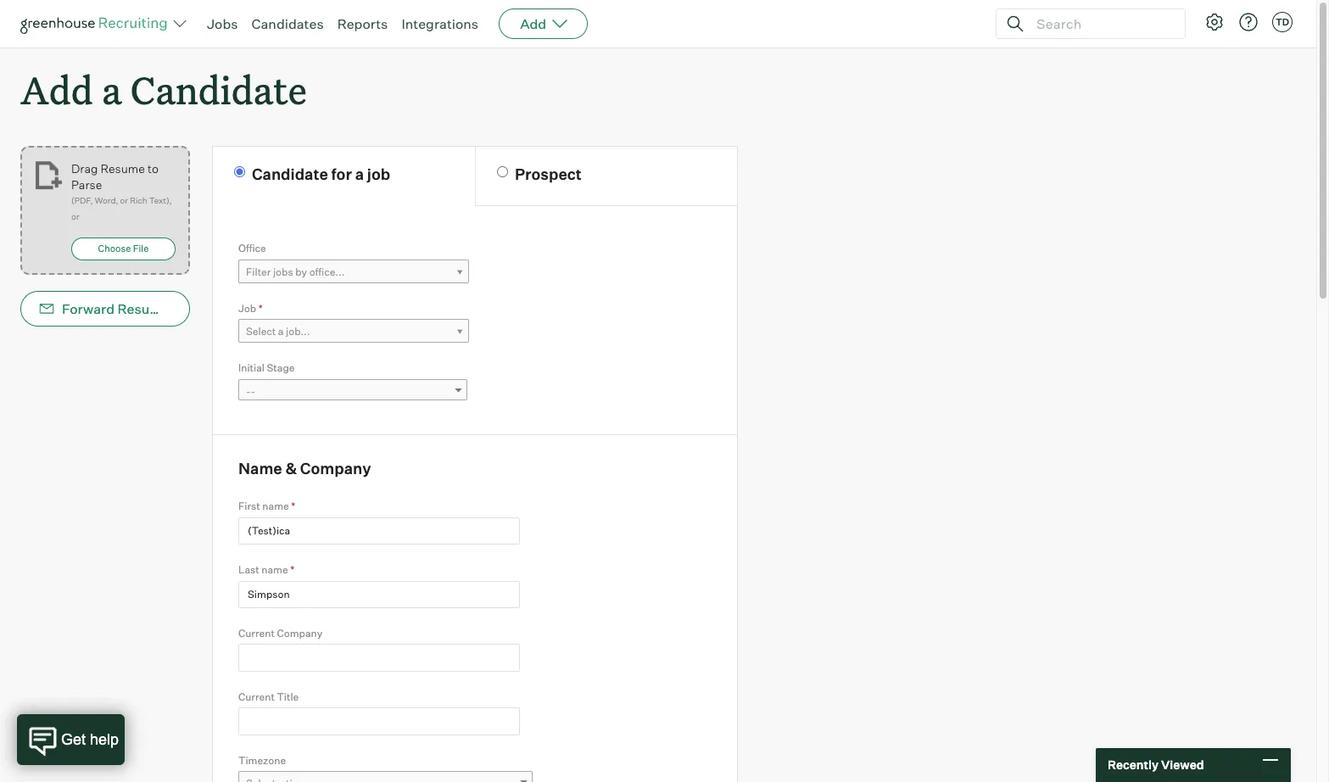 Task type: describe. For each thing, give the bounding box(es) containing it.
office...
[[309, 265, 345, 278]]

select a job... link
[[238, 319, 469, 344]]

Candidate for a job radio
[[234, 166, 245, 177]]

last name *
[[238, 563, 295, 576]]

a for job...
[[278, 325, 284, 338]]

add for add a candidate
[[20, 64, 93, 115]]

via
[[172, 301, 191, 317]]

(pdf,
[[71, 195, 93, 205]]

filter jobs by office... link
[[238, 259, 469, 284]]

--
[[246, 385, 255, 398]]

name for last
[[262, 563, 288, 576]]

1 vertical spatial company
[[277, 627, 323, 640]]

Search text field
[[1033, 11, 1170, 36]]

1 vertical spatial candidate
[[252, 165, 328, 183]]

2 horizontal spatial a
[[355, 165, 364, 183]]

integrations
[[402, 15, 479, 32]]

rich
[[130, 195, 147, 205]]

jobs link
[[207, 15, 238, 32]]

file
[[133, 243, 149, 255]]

td button
[[1269, 8, 1296, 36]]

resume for forward
[[118, 301, 169, 317]]

-- link
[[238, 379, 468, 404]]

current title
[[238, 691, 299, 703]]

initial
[[238, 362, 265, 374]]

job *
[[238, 302, 263, 315]]

select a job...
[[246, 325, 310, 338]]

td button
[[1273, 12, 1293, 32]]

forward resume via email button
[[20, 291, 229, 327]]

configure image
[[1205, 12, 1225, 32]]

stage
[[267, 362, 295, 374]]

add for add
[[520, 15, 547, 32]]

parse
[[71, 177, 102, 192]]

Prospect radio
[[497, 166, 508, 177]]

timezone
[[238, 754, 286, 767]]

drag resume to parse (pdf, word, or rich text), or
[[71, 161, 172, 222]]

0 vertical spatial candidate
[[130, 64, 307, 115]]

a for candidate
[[102, 64, 122, 115]]

prospect
[[515, 165, 582, 183]]

text),
[[149, 195, 172, 205]]

candidates
[[252, 15, 324, 32]]

jobs
[[207, 15, 238, 32]]

job
[[367, 165, 390, 183]]

name
[[238, 459, 282, 477]]

by
[[295, 265, 307, 278]]

first
[[238, 500, 260, 513]]

current for current company
[[238, 627, 275, 640]]

first name *
[[238, 500, 295, 513]]

title
[[277, 691, 299, 703]]



Task type: locate. For each thing, give the bounding box(es) containing it.
candidate
[[130, 64, 307, 115], [252, 165, 328, 183]]

add inside popup button
[[520, 15, 547, 32]]

resume left via
[[118, 301, 169, 317]]

add a candidate
[[20, 64, 307, 115]]

drag
[[71, 161, 98, 176]]

resume left the to
[[101, 161, 145, 176]]

0 vertical spatial resume
[[101, 161, 145, 176]]

current
[[238, 627, 275, 640], [238, 691, 275, 703]]

* for first name *
[[291, 500, 295, 513]]

add button
[[499, 8, 588, 39]]

1 vertical spatial name
[[262, 563, 288, 576]]

company right &
[[300, 459, 371, 477]]

2 vertical spatial *
[[290, 563, 295, 576]]

candidate for a job
[[252, 165, 390, 183]]

1 horizontal spatial add
[[520, 15, 547, 32]]

recently
[[1108, 758, 1159, 772]]

initial stage
[[238, 362, 295, 374]]

or down (pdf,
[[71, 211, 79, 222]]

a
[[102, 64, 122, 115], [355, 165, 364, 183], [278, 325, 284, 338]]

1 vertical spatial or
[[71, 211, 79, 222]]

integrations link
[[402, 15, 479, 32]]

resume for drag
[[101, 161, 145, 176]]

office
[[238, 242, 266, 255]]

resume
[[101, 161, 145, 176], [118, 301, 169, 317]]

1 horizontal spatial or
[[120, 195, 128, 205]]

word,
[[95, 195, 118, 205]]

a left job...
[[278, 325, 284, 338]]

0 vertical spatial a
[[102, 64, 122, 115]]

name right last
[[262, 563, 288, 576]]

select
[[246, 325, 276, 338]]

0 vertical spatial name
[[262, 500, 289, 513]]

email
[[194, 301, 229, 317]]

last
[[238, 563, 259, 576]]

1 vertical spatial a
[[355, 165, 364, 183]]

current left title
[[238, 691, 275, 703]]

current for current title
[[238, 691, 275, 703]]

* right last
[[290, 563, 295, 576]]

reports
[[337, 15, 388, 32]]

forward
[[62, 301, 115, 317]]

greenhouse recruiting image
[[20, 14, 173, 34]]

choose
[[98, 243, 131, 255]]

resume inside drag resume to parse (pdf, word, or rich text), or
[[101, 161, 145, 176]]

job
[[238, 302, 256, 315]]

0 vertical spatial current
[[238, 627, 275, 640]]

name & company
[[238, 459, 371, 477]]

current company
[[238, 627, 323, 640]]

forward resume via email
[[62, 301, 229, 317]]

* right job
[[259, 302, 263, 315]]

reports link
[[337, 15, 388, 32]]

company up title
[[277, 627, 323, 640]]

0 horizontal spatial a
[[102, 64, 122, 115]]

viewed
[[1161, 758, 1204, 772]]

to
[[148, 161, 159, 176]]

for
[[331, 165, 352, 183]]

add
[[520, 15, 547, 32], [20, 64, 93, 115]]

candidates link
[[252, 15, 324, 32]]

-
[[246, 385, 251, 398], [251, 385, 255, 398]]

jobs
[[273, 265, 293, 278]]

or left rich at the top left of page
[[120, 195, 128, 205]]

2 vertical spatial a
[[278, 325, 284, 338]]

1 vertical spatial current
[[238, 691, 275, 703]]

1 vertical spatial *
[[291, 500, 295, 513]]

name right the first
[[262, 500, 289, 513]]

company
[[300, 459, 371, 477], [277, 627, 323, 640]]

1 vertical spatial add
[[20, 64, 93, 115]]

0 vertical spatial *
[[259, 302, 263, 315]]

name for first
[[262, 500, 289, 513]]

resume inside button
[[118, 301, 169, 317]]

filter jobs by office...
[[246, 265, 345, 278]]

or
[[120, 195, 128, 205], [71, 211, 79, 222]]

* for last name *
[[290, 563, 295, 576]]

candidate down jobs link
[[130, 64, 307, 115]]

*
[[259, 302, 263, 315], [291, 500, 295, 513], [290, 563, 295, 576]]

a right for
[[355, 165, 364, 183]]

1 current from the top
[[238, 627, 275, 640]]

0 vertical spatial company
[[300, 459, 371, 477]]

current down last
[[238, 627, 275, 640]]

None text field
[[238, 517, 520, 545], [238, 581, 520, 608], [238, 517, 520, 545], [238, 581, 520, 608]]

job...
[[286, 325, 310, 338]]

choose file
[[98, 243, 149, 255]]

1 horizontal spatial a
[[278, 325, 284, 338]]

1 vertical spatial resume
[[118, 301, 169, 317]]

td
[[1276, 16, 1290, 28]]

name
[[262, 500, 289, 513], [262, 563, 288, 576]]

&
[[285, 459, 297, 477]]

2 - from the left
[[251, 385, 255, 398]]

0 horizontal spatial add
[[20, 64, 93, 115]]

1 - from the left
[[246, 385, 251, 398]]

recently viewed
[[1108, 758, 1204, 772]]

candidate right the candidate for a job option
[[252, 165, 328, 183]]

0 horizontal spatial or
[[71, 211, 79, 222]]

0 vertical spatial add
[[520, 15, 547, 32]]

a down greenhouse recruiting image
[[102, 64, 122, 115]]

* down &
[[291, 500, 295, 513]]

2 current from the top
[[238, 691, 275, 703]]

None text field
[[238, 644, 520, 672], [238, 708, 520, 735], [238, 644, 520, 672], [238, 708, 520, 735]]

0 vertical spatial or
[[120, 195, 128, 205]]

filter
[[246, 265, 271, 278]]



Task type: vqa. For each thing, say whether or not it's contained in the screenshot.
the topmost 'Add'
yes



